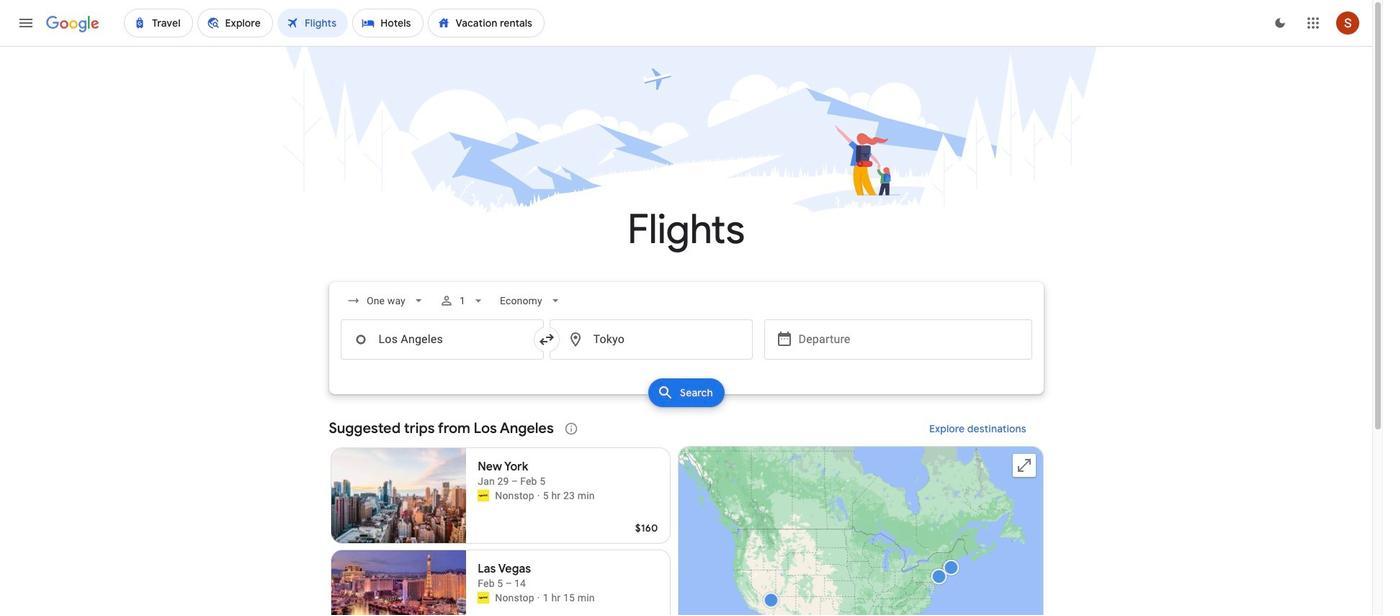 Task type: describe. For each thing, give the bounding box(es) containing it.
spirit image
[[478, 491, 489, 502]]

swap origin and destination. image
[[538, 331, 555, 349]]

Flight search field
[[317, 282, 1055, 412]]

Departure text field
[[798, 321, 1020, 359]]

none text field inside flight search field
[[549, 320, 752, 360]]

suggested trips from los angeles region
[[329, 412, 1043, 616]]



Task type: locate. For each thing, give the bounding box(es) containing it.
None text field
[[340, 320, 543, 360]]

main menu image
[[17, 14, 35, 32]]

None text field
[[549, 320, 752, 360]]

 image
[[537, 591, 540, 606]]

160 US dollars text field
[[635, 522, 658, 535]]

spirit image
[[478, 593, 489, 604]]

change appearance image
[[1263, 6, 1297, 40]]

None field
[[340, 288, 431, 314], [494, 288, 568, 314], [340, 288, 431, 314], [494, 288, 568, 314]]

 image
[[537, 489, 540, 504]]



Task type: vqa. For each thing, say whether or not it's contained in the screenshot.
Spirit icon's  icon
yes



